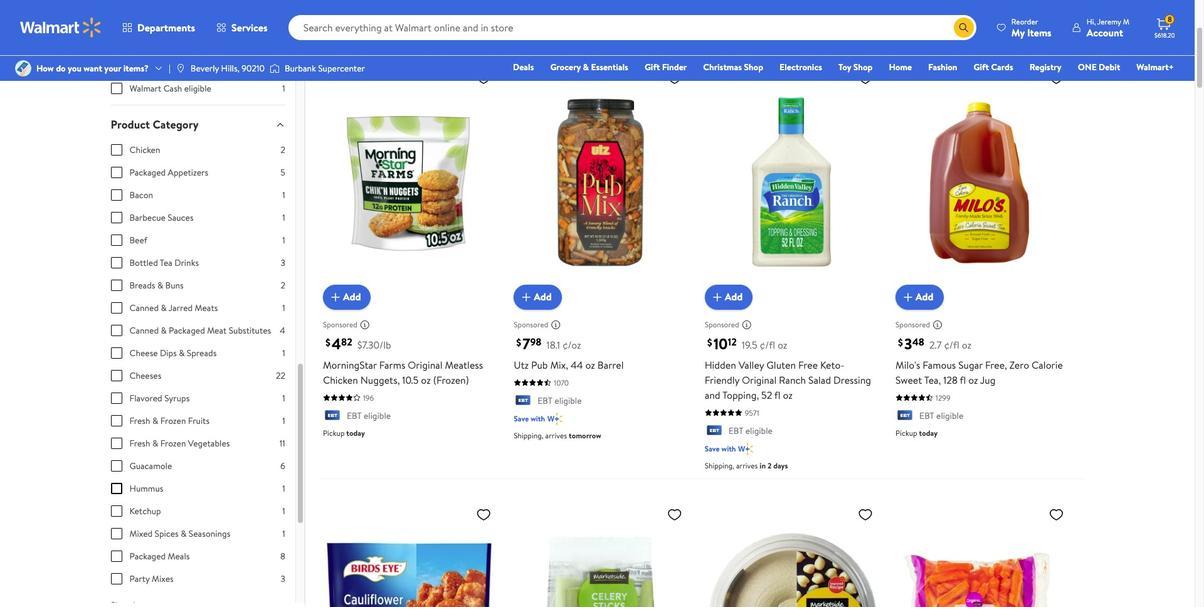 Task type: vqa. For each thing, say whether or not it's contained in the screenshot.
the party mixes
yes



Task type: locate. For each thing, give the bounding box(es) containing it.
1 horizontal spatial 8
[[1168, 14, 1172, 25]]

canned down breads
[[129, 302, 159, 314]]

1 horizontal spatial shipping,
[[705, 460, 734, 471]]

& right 'grocery'
[[583, 61, 589, 73]]

walmart inside dropdown button
[[111, 55, 152, 71]]

best seller
[[901, 47, 934, 58]]

& right "dips"
[[179, 347, 185, 359]]

0 vertical spatial arrives
[[545, 430, 567, 441]]

sponsored up '98'
[[514, 319, 548, 330]]

1 1 from the top
[[282, 82, 285, 95]]

save with left walmart plus icon
[[514, 413, 545, 424]]

1 vertical spatial arrives
[[736, 460, 758, 471]]

2 vertical spatial 3
[[281, 573, 285, 585]]

ebt eligible for 3
[[919, 409, 963, 422]]

eligible down 9571
[[745, 424, 773, 437]]

oz right 44
[[585, 358, 595, 372]]

¢/fl right 19.5
[[760, 338, 775, 352]]

4 sponsored from the left
[[896, 319, 930, 330]]

44
[[571, 358, 583, 372]]

1 for ketchup
[[282, 505, 285, 517]]

ebt down 'nuggets,'
[[347, 409, 362, 422]]

add button up '48'
[[896, 285, 944, 310]]

cash for eligible
[[163, 82, 182, 95]]

& left the buns
[[157, 279, 163, 292]]

packaged down jarred
[[169, 324, 205, 337]]

0 vertical spatial save
[[514, 413, 529, 424]]

1 vertical spatial save
[[705, 443, 720, 454]]

1 horizontal spatial ¢/fl
[[944, 338, 959, 352]]

fresh down flavored
[[129, 415, 150, 427]]

1 horizontal spatial arrives
[[736, 460, 758, 471]]

cheese
[[129, 347, 158, 359]]

8 1 from the top
[[282, 415, 285, 427]]

today for 4
[[346, 428, 365, 438]]

0 vertical spatial 8
[[1168, 14, 1172, 25]]

2 gift from the left
[[974, 61, 989, 73]]

$ inside $ 10 12 19.5 ¢/fl oz hidden valley gluten free keto- friendly original ranch salad dressing and topping, 52 fl oz
[[707, 335, 712, 349]]

1 for canned & jarred meats
[[282, 302, 285, 314]]

ebt up walmart plus image
[[728, 424, 743, 437]]

1 horizontal spatial add to cart image
[[901, 290, 916, 305]]

1 vertical spatial fl
[[774, 388, 781, 402]]

2 add button from the left
[[514, 285, 562, 310]]

& left jarred
[[161, 302, 167, 314]]

sponsored up 10
[[705, 319, 739, 330]]

add up '98'
[[534, 290, 552, 304]]

6 1 from the top
[[282, 347, 285, 359]]

grocery & essentials
[[550, 61, 628, 73]]

1 vertical spatial walmart
[[129, 82, 161, 95]]

1 vertical spatial chicken
[[323, 373, 358, 387]]

party mixes
[[129, 573, 174, 585]]

hi,
[[1087, 16, 1096, 27]]

essentials
[[591, 61, 628, 73]]

today for 3
[[919, 428, 938, 438]]

eligible down 196
[[364, 409, 391, 422]]

shop for toy shop
[[853, 61, 873, 73]]

zero
[[1009, 358, 1029, 372]]

grocery & essentials link
[[545, 60, 634, 74]]

healthier alternatives in gametime food (107)
[[320, 3, 567, 19]]

ebt up walmart plus icon
[[538, 394, 552, 407]]

1 horizontal spatial pickup
[[896, 428, 917, 438]]

1 ad disclaimer and feedback image from the left
[[551, 320, 561, 330]]

add for 4
[[343, 290, 361, 304]]

0 horizontal spatial with
[[531, 413, 545, 424]]

chicken inside $ 4 82 $7.30/lb morningstar farms original meatless chicken nuggets, 10.5 oz (frozen)
[[323, 373, 358, 387]]

add to cart image
[[710, 290, 725, 305], [901, 290, 916, 305]]

gift left cards
[[974, 61, 989, 73]]

5 1 from the top
[[282, 302, 285, 314]]

(frozen)
[[433, 373, 469, 387]]

1 vertical spatial in
[[760, 460, 766, 471]]

None checkbox
[[111, 167, 122, 178], [111, 212, 122, 223], [111, 235, 122, 246], [111, 280, 122, 291], [111, 302, 122, 314], [111, 347, 122, 359], [111, 370, 122, 381], [111, 483, 122, 494], [111, 167, 122, 178], [111, 212, 122, 223], [111, 235, 122, 246], [111, 280, 122, 291], [111, 302, 122, 314], [111, 347, 122, 359], [111, 370, 122, 381], [111, 483, 122, 494]]

4 inside the product category group
[[280, 324, 285, 337]]

beverly hills, 90210
[[191, 62, 265, 75]]

account
[[1087, 25, 1123, 39]]

product category button
[[101, 105, 295, 144]]

1 horizontal spatial shop
[[853, 61, 873, 73]]

 image for burbank supercenter
[[270, 62, 280, 75]]

1 horizontal spatial fl
[[960, 373, 966, 387]]

1 fresh from the top
[[129, 415, 150, 427]]

walmart plus image
[[548, 413, 562, 425]]

sponsored for 7
[[514, 319, 548, 330]]

oz
[[778, 338, 787, 352], [962, 338, 971, 352], [585, 358, 595, 372], [421, 373, 431, 387], [968, 373, 978, 387], [783, 388, 793, 402]]

tea,
[[924, 373, 941, 387]]

add to cart image up 82
[[328, 290, 343, 305]]

2 1 from the top
[[282, 189, 285, 201]]

$ left '48'
[[898, 335, 903, 349]]

ebt image down the utz
[[514, 395, 533, 408]]

save left walmart plus icon
[[514, 413, 529, 424]]

2 $ from the left
[[516, 335, 521, 349]]

0 horizontal spatial chicken
[[129, 144, 160, 156]]

1 for flavored syrups
[[282, 392, 285, 404]]

add to favorites list, marketside fresh celery sticks, 1.6 oz, 4 pack image
[[667, 507, 682, 522]]

tea
[[160, 256, 172, 269]]

0 horizontal spatial add to cart image
[[328, 290, 343, 305]]

packaged up party mixes
[[129, 550, 166, 562]]

0 horizontal spatial save with
[[514, 413, 545, 424]]

walmart
[[111, 55, 152, 71], [129, 82, 161, 95]]

& down flavored syrups
[[152, 415, 158, 427]]

2 vertical spatial packaged
[[129, 550, 166, 562]]

save left walmart plus image
[[705, 443, 720, 454]]

0 horizontal spatial add to cart image
[[710, 290, 725, 305]]

1 horizontal spatial pickup today
[[896, 428, 938, 438]]

0 vertical spatial fl
[[960, 373, 966, 387]]

52
[[761, 388, 772, 402]]

1 horizontal spatial ad disclaimer and feedback image
[[932, 320, 943, 330]]

pickup today down 1299
[[896, 428, 938, 438]]

2 ad disclaimer and feedback image from the left
[[932, 320, 943, 330]]

4
[[280, 324, 285, 337], [332, 333, 341, 354]]

$ left 7
[[516, 335, 521, 349]]

calorie
[[1032, 358, 1063, 372]]

product category tab
[[101, 105, 295, 144]]

eligible down 1299
[[936, 409, 963, 422]]

1 ad disclaimer and feedback image from the left
[[360, 320, 370, 330]]

add to favorites list, milo's famous sugar free, zero calorie sweet tea, 128 fl oz jug image
[[1049, 70, 1064, 86]]

ebt image
[[514, 395, 533, 408], [323, 410, 342, 423], [896, 410, 914, 423], [705, 425, 723, 438]]

flavored
[[129, 392, 162, 404]]

ebt image down and
[[705, 425, 723, 438]]

shop right christmas
[[744, 61, 763, 73]]

flavored syrups
[[129, 392, 190, 404]]

save with left walmart plus image
[[705, 443, 736, 454]]

 image
[[15, 60, 31, 77]]

add up '48'
[[916, 290, 934, 304]]

pickup down sweet on the bottom right of the page
[[896, 428, 917, 438]]

1 pickup from the left
[[323, 428, 345, 438]]

1 gift from the left
[[645, 61, 660, 73]]

1 vertical spatial shipping,
[[705, 460, 734, 471]]

0 vertical spatial fresh
[[129, 415, 150, 427]]

2 pickup today from the left
[[896, 428, 938, 438]]

eligible down '1070'
[[555, 394, 582, 407]]

add for 3
[[916, 290, 934, 304]]

128
[[943, 373, 958, 387]]

1 sponsored from the left
[[323, 319, 357, 330]]

one
[[1078, 61, 1097, 73]]

syrups
[[164, 392, 190, 404]]

beverly
[[191, 62, 219, 75]]

8 for 8
[[280, 550, 285, 562]]

1 add to cart image from the left
[[710, 290, 725, 305]]

1 for walmart cash eligible
[[282, 82, 285, 95]]

frozen down the 'syrups'
[[160, 415, 186, 427]]

1070
[[554, 377, 569, 388]]

cash up 'walmart cash eligible'
[[155, 55, 179, 71]]

chicken down morningstar
[[323, 373, 358, 387]]

0 horizontal spatial shipping,
[[514, 430, 543, 441]]

2 add to cart image from the left
[[519, 290, 534, 305]]

0 horizontal spatial ad disclaimer and feedback image
[[360, 320, 370, 330]]

add to cart image up '98'
[[519, 290, 534, 305]]

0 vertical spatial canned
[[129, 302, 159, 314]]

11 1 from the top
[[282, 527, 285, 540]]

shop right toy
[[853, 61, 873, 73]]

add to cart image for 4
[[328, 290, 343, 305]]

gift cards
[[974, 61, 1013, 73]]

1 add to cart image from the left
[[328, 290, 343, 305]]

0 horizontal spatial today
[[346, 428, 365, 438]]

0 vertical spatial original
[[408, 358, 443, 372]]

spices
[[155, 527, 179, 540]]

shop inside 'link'
[[744, 61, 763, 73]]

oz up 'sugar'
[[962, 338, 971, 352]]

10 1 from the top
[[282, 505, 285, 517]]

add to cart image for 7
[[519, 290, 534, 305]]

8 inside the product category group
[[280, 550, 285, 562]]

dips
[[160, 347, 177, 359]]

save for 10
[[705, 443, 720, 454]]

add to favorites list, hidden valley gluten free keto-friendly original ranch salad dressing and topping, 52 fl oz image
[[858, 70, 873, 86]]

0 vertical spatial with
[[531, 413, 545, 424]]

0 vertical spatial cash
[[155, 55, 179, 71]]

sponsored for 4
[[323, 319, 357, 330]]

today down 196
[[346, 428, 365, 438]]

2 sponsored from the left
[[514, 319, 548, 330]]

$ for 10
[[707, 335, 712, 349]]

mixes
[[152, 573, 174, 585]]

ad disclaimer and feedback image
[[551, 320, 561, 330], [742, 320, 752, 330]]

0 vertical spatial save with
[[514, 413, 545, 424]]

2 add to cart image from the left
[[901, 290, 916, 305]]

hidden
[[705, 358, 736, 372]]

in left days
[[760, 460, 766, 471]]

add up 12
[[725, 290, 743, 304]]

3 add from the left
[[725, 290, 743, 304]]

walmart+ link
[[1131, 60, 1180, 74]]

4 $ from the left
[[898, 335, 903, 349]]

add button up '98'
[[514, 285, 562, 310]]

ebt eligible down 1299
[[919, 409, 963, 422]]

1 vertical spatial fresh
[[129, 437, 150, 450]]

walmart image
[[20, 18, 102, 38]]

pickup right 11
[[323, 428, 345, 438]]

ebt down tea,
[[919, 409, 934, 422]]

sponsored for 10
[[705, 319, 739, 330]]

arrives for 10
[[736, 460, 758, 471]]

4 1 from the top
[[282, 234, 285, 246]]

2 shop from the left
[[853, 61, 873, 73]]

shipping, arrives tomorrow
[[514, 430, 601, 441]]

1 horizontal spatial add to cart image
[[519, 290, 534, 305]]

1 vertical spatial 8
[[280, 550, 285, 562]]

4 right the substitutes on the left of page
[[280, 324, 285, 337]]

ebt eligible down 9571
[[728, 424, 773, 437]]

1 today from the left
[[346, 428, 365, 438]]

 image
[[270, 62, 280, 75], [175, 63, 186, 73]]

christmas shop
[[703, 61, 763, 73]]

1 for hummus
[[282, 482, 285, 495]]

1 vertical spatial save with
[[705, 443, 736, 454]]

packaged
[[129, 166, 166, 179], [169, 324, 205, 337], [129, 550, 166, 562]]

0 vertical spatial frozen
[[160, 415, 186, 427]]

& up "dips"
[[161, 324, 167, 337]]

9 1 from the top
[[282, 482, 285, 495]]

2 ad disclaimer and feedback image from the left
[[742, 320, 752, 330]]

ad disclaimer and feedback image up 19.5
[[742, 320, 752, 330]]

search icon image
[[959, 23, 969, 33]]

gift for gift finder
[[645, 61, 660, 73]]

$ inside $ 4 82 $7.30/lb morningstar farms original meatless chicken nuggets, 10.5 oz (frozen)
[[325, 335, 330, 349]]

0 vertical spatial walmart
[[111, 55, 152, 71]]

packaged for packaged appetizers
[[129, 166, 166, 179]]

$ inside $ 7 98 18.1 ¢/oz utz pub mix, 44 oz barrel
[[516, 335, 521, 349]]

walmart plus image
[[738, 443, 753, 455]]

1 ¢/fl from the left
[[760, 338, 775, 352]]

¢/fl for 10
[[760, 338, 775, 352]]

1 vertical spatial 3
[[904, 333, 912, 354]]

2 canned from the top
[[129, 324, 159, 337]]

in up legal information "icon"
[[444, 3, 454, 19]]

0 horizontal spatial 4
[[280, 324, 285, 337]]

product category group
[[111, 144, 285, 595]]

$ left 82
[[325, 335, 330, 349]]

8 inside 8 $618.20
[[1168, 14, 1172, 25]]

$ left 10
[[707, 335, 712, 349]]

8 $618.20
[[1154, 14, 1175, 40]]

frozen
[[160, 415, 186, 427], [160, 437, 186, 450]]

4 add button from the left
[[896, 285, 944, 310]]

0 horizontal spatial pickup today
[[323, 428, 365, 438]]

pickup for 3
[[896, 428, 917, 438]]

ebt eligible
[[538, 394, 582, 407], [347, 409, 391, 422], [919, 409, 963, 422], [728, 424, 773, 437]]

walmart cash offers tab
[[101, 44, 295, 82]]

0 vertical spatial in
[[444, 3, 454, 19]]

1299
[[936, 392, 950, 403]]

vegetables
[[188, 437, 230, 450]]

1 vertical spatial cash
[[163, 82, 182, 95]]

1 add button from the left
[[323, 285, 371, 310]]

1 vertical spatial frozen
[[160, 437, 186, 450]]

arrives down walmart plus icon
[[545, 430, 567, 441]]

add button for 3
[[896, 285, 944, 310]]

$ for 7
[[516, 335, 521, 349]]

1 horizontal spatial chicken
[[323, 373, 358, 387]]

0 horizontal spatial in
[[444, 3, 454, 19]]

$ for 3
[[898, 335, 903, 349]]

offers
[[182, 55, 214, 71]]

0 vertical spatial 2
[[281, 144, 285, 156]]

1 vertical spatial canned
[[129, 324, 159, 337]]

None checkbox
[[111, 83, 122, 94], [111, 144, 122, 156], [111, 189, 122, 201], [111, 257, 122, 268], [111, 325, 122, 336], [111, 393, 122, 404], [111, 415, 122, 426], [111, 438, 122, 449], [111, 460, 122, 472], [111, 505, 122, 517], [111, 528, 122, 539], [111, 551, 122, 562], [111, 573, 122, 584], [111, 83, 122, 94], [111, 144, 122, 156], [111, 189, 122, 201], [111, 257, 122, 268], [111, 325, 122, 336], [111, 393, 122, 404], [111, 415, 122, 426], [111, 438, 122, 449], [111, 460, 122, 472], [111, 505, 122, 517], [111, 528, 122, 539], [111, 551, 122, 562], [111, 573, 122, 584]]

ad disclaimer and feedback image
[[360, 320, 370, 330], [932, 320, 943, 330]]

0 horizontal spatial ad disclaimer and feedback image
[[551, 320, 561, 330]]

& for canned & packaged meat substitutes
[[161, 324, 167, 337]]

 image for beverly hills, 90210
[[175, 63, 186, 73]]

 image right the |
[[175, 63, 186, 73]]

1 horizontal spatial today
[[919, 428, 938, 438]]

ebt eligible down 196
[[347, 409, 391, 422]]

1 horizontal spatial ad disclaimer and feedback image
[[742, 320, 752, 330]]

4 add from the left
[[916, 290, 934, 304]]

walmart for walmart cash eligible
[[129, 82, 161, 95]]

2 add from the left
[[534, 290, 552, 304]]

0 horizontal spatial save
[[514, 413, 529, 424]]

gift left the finder
[[645, 61, 660, 73]]

ad disclaimer and feedback image for 7
[[551, 320, 561, 330]]

0 horizontal spatial fl
[[774, 388, 781, 402]]

chicken down product category
[[129, 144, 160, 156]]

3 for party mixes
[[281, 573, 285, 585]]

birds eye buffalo style frozen cauliflower wings, 13.5 oz (frozen) image
[[323, 502, 496, 607]]

original up '52'
[[742, 373, 777, 387]]

walmart cash offers
[[111, 55, 214, 71]]

1 pickup today from the left
[[323, 428, 365, 438]]

1 add from the left
[[343, 290, 361, 304]]

sponsored up 82
[[323, 319, 357, 330]]

sauces
[[168, 211, 194, 224]]

2 ¢/fl from the left
[[944, 338, 959, 352]]

add button up 82
[[323, 285, 371, 310]]

frozen down fresh & frozen fruits in the bottom of the page
[[160, 437, 186, 450]]

ebt eligible for 4
[[347, 409, 391, 422]]

add to cart image
[[328, 290, 343, 305], [519, 290, 534, 305]]

add up 82
[[343, 290, 361, 304]]

packaged for packaged meals
[[129, 550, 166, 562]]

 image right 90210
[[270, 62, 280, 75]]

ebt for 4
[[347, 409, 362, 422]]

fl right '52'
[[774, 388, 781, 402]]

1 vertical spatial original
[[742, 373, 777, 387]]

cash inside dropdown button
[[155, 55, 179, 71]]

arrives
[[545, 430, 567, 441], [736, 460, 758, 471]]

add to cart image up '48'
[[901, 290, 916, 305]]

& for breads & buns
[[157, 279, 163, 292]]

¢/fl right 2.7
[[944, 338, 959, 352]]

2 pickup from the left
[[896, 428, 917, 438]]

ebt eligible for 10
[[728, 424, 773, 437]]

add to favorites list, utz pub mix, 44 oz barrel image
[[667, 70, 682, 86]]

2 today from the left
[[919, 428, 938, 438]]

frozen for vegetables
[[160, 437, 186, 450]]

oz right '10.5'
[[421, 373, 431, 387]]

shipping,
[[514, 430, 543, 441], [705, 460, 734, 471]]

shipping, left days
[[705, 460, 734, 471]]

2 fresh from the top
[[129, 437, 150, 450]]

& for canned & jarred meats
[[161, 302, 167, 314]]

sugar
[[958, 358, 983, 372]]

1 horizontal spatial original
[[742, 373, 777, 387]]

with for 10
[[722, 443, 736, 454]]

shipping, for 7
[[514, 430, 543, 441]]

18.1
[[547, 338, 560, 352]]

1 vertical spatial with
[[722, 443, 736, 454]]

1 horizontal spatial save with
[[705, 443, 736, 454]]

1 horizontal spatial with
[[722, 443, 736, 454]]

add button for 4
[[323, 285, 371, 310]]

¢/fl inside $ 3 48 2.7 ¢/fl oz milo's famous sugar free, zero calorie sweet tea, 128 fl oz jug
[[944, 338, 959, 352]]

walmart left the |
[[111, 55, 152, 71]]

3 add button from the left
[[705, 285, 753, 310]]

ebt image for 7
[[514, 395, 533, 408]]

1 horizontal spatial  image
[[270, 62, 280, 75]]

add to favorites list, marketside gluten-free classic hummus 10 oz, ready to eat, resealable cup, 2 tbsp. servings image
[[858, 507, 873, 522]]

1 shop from the left
[[744, 61, 763, 73]]

pickup today down 196
[[323, 428, 365, 438]]

0 horizontal spatial  image
[[175, 63, 186, 73]]

sponsored up '48'
[[896, 319, 930, 330]]

1 horizontal spatial save
[[705, 443, 720, 454]]

1 $ from the left
[[325, 335, 330, 349]]

ad disclaimer and feedback image up 2.7
[[932, 320, 943, 330]]

& up guacamole
[[152, 437, 158, 450]]

fresh up guacamole
[[129, 437, 150, 450]]

0 vertical spatial packaged
[[129, 166, 166, 179]]

0 horizontal spatial shop
[[744, 61, 763, 73]]

3 $ from the left
[[707, 335, 712, 349]]

with
[[531, 413, 545, 424], [722, 443, 736, 454]]

add button
[[323, 285, 371, 310], [514, 285, 562, 310], [705, 285, 753, 310], [896, 285, 944, 310]]

hummus
[[129, 482, 163, 495]]

original up '10.5'
[[408, 358, 443, 372]]

packaged appetizers
[[129, 166, 208, 179]]

guacamole
[[129, 460, 172, 472]]

home
[[889, 61, 912, 73]]

2 for breads & buns
[[281, 279, 285, 292]]

fl right 128 in the right bottom of the page
[[960, 373, 966, 387]]

$ inside $ 3 48 2.7 ¢/fl oz milo's famous sugar free, zero calorie sweet tea, 128 fl oz jug
[[898, 335, 903, 349]]

farms
[[379, 358, 405, 372]]

sponsored for 3
[[896, 319, 930, 330]]

shipping, left tomorrow
[[514, 430, 543, 441]]

shipping, for 10
[[705, 460, 734, 471]]

0 horizontal spatial original
[[408, 358, 443, 372]]

2 frozen from the top
[[160, 437, 186, 450]]

0 horizontal spatial 8
[[280, 550, 285, 562]]

1 horizontal spatial in
[[760, 460, 766, 471]]

$ 3 48 2.7 ¢/fl oz milo's famous sugar free, zero calorie sweet tea, 128 fl oz jug
[[896, 333, 1063, 387]]

arrives down walmart plus image
[[736, 460, 758, 471]]

add button for 7
[[514, 285, 562, 310]]

0 horizontal spatial gift
[[645, 61, 660, 73]]

add button up 12
[[705, 285, 753, 310]]

finder
[[662, 61, 687, 73]]

$618.20
[[1154, 31, 1175, 40]]

mixed
[[129, 527, 153, 540]]

walmart for walmart cash offers
[[111, 55, 152, 71]]

mixed spices & seasonings
[[129, 527, 230, 540]]

4 inside $ 4 82 $7.30/lb morningstar farms original meatless chicken nuggets, 10.5 oz (frozen)
[[332, 333, 341, 354]]

legal information image
[[449, 31, 459, 41]]

3 1 from the top
[[282, 211, 285, 224]]

walmart down the items?
[[129, 82, 161, 95]]

98
[[530, 335, 541, 349]]

add to cart image up 10
[[710, 290, 725, 305]]

1 canned from the top
[[129, 302, 159, 314]]

save with for 10
[[705, 443, 736, 454]]

0 horizontal spatial pickup
[[323, 428, 345, 438]]

gift
[[645, 61, 660, 73], [974, 61, 989, 73]]

0 vertical spatial shipping,
[[514, 430, 543, 441]]

eligible for 7
[[555, 394, 582, 407]]

1 frozen from the top
[[160, 415, 186, 427]]

Search search field
[[288, 15, 976, 40]]

¢/fl inside $ 10 12 19.5 ¢/fl oz hidden valley gluten free keto- friendly original ranch salad dressing and topping, 52 fl oz
[[760, 338, 775, 352]]

eligible
[[184, 82, 211, 95], [555, 394, 582, 407], [364, 409, 391, 422], [936, 409, 963, 422], [745, 424, 773, 437]]

one debit link
[[1072, 60, 1126, 74]]

8 for 8 $618.20
[[1168, 14, 1172, 25]]

0 horizontal spatial ¢/fl
[[760, 338, 775, 352]]

0 vertical spatial chicken
[[129, 144, 160, 156]]

ebt
[[538, 394, 552, 407], [347, 409, 362, 422], [919, 409, 934, 422], [728, 424, 743, 437]]

pickup today for 3
[[896, 428, 938, 438]]

& for grocery & essentials
[[583, 61, 589, 73]]

7 1 from the top
[[282, 392, 285, 404]]

healthier
[[320, 3, 371, 19]]

3 sponsored from the left
[[705, 319, 739, 330]]

gametime
[[457, 3, 513, 19]]

save for 7
[[514, 413, 529, 424]]

1 vertical spatial 2
[[281, 279, 285, 292]]

1 horizontal spatial gift
[[974, 61, 989, 73]]

utz pub mix, 44 oz barrel image
[[514, 65, 687, 300]]

0 vertical spatial 3
[[281, 256, 285, 269]]

canned up cheese
[[129, 324, 159, 337]]

add to cart image for 3
[[901, 290, 916, 305]]

0 horizontal spatial arrives
[[545, 430, 567, 441]]

oz inside $ 7 98 18.1 ¢/oz utz pub mix, 44 oz barrel
[[585, 358, 595, 372]]

1 horizontal spatial 4
[[332, 333, 341, 354]]

ebt image down sweet on the bottom right of the page
[[896, 410, 914, 423]]

fl inside $ 10 12 19.5 ¢/fl oz hidden valley gluten free keto- friendly original ranch salad dressing and topping, 52 fl oz
[[774, 388, 781, 402]]

ad disclaimer and feedback image for 10
[[742, 320, 752, 330]]

with left walmart plus icon
[[531, 413, 545, 424]]

4 up morningstar
[[332, 333, 341, 354]]

electronics link
[[774, 60, 828, 74]]

ebt image down morningstar
[[323, 410, 342, 423]]

today down 1299
[[919, 428, 938, 438]]

packaged up bacon
[[129, 166, 166, 179]]

ad disclaimer and feedback image up $7.30/lb
[[360, 320, 370, 330]]

with left walmart plus image
[[722, 443, 736, 454]]

ebt eligible down '1070'
[[538, 394, 582, 407]]



Task type: describe. For each thing, give the bounding box(es) containing it.
organic marketside fresh baby peeled carrots, 2 lb bag image
[[896, 502, 1069, 607]]

oz down ranch
[[783, 388, 793, 402]]

best
[[901, 47, 915, 58]]

items?
[[123, 62, 149, 75]]

bottled tea drinks
[[129, 256, 199, 269]]

food
[[516, 3, 544, 19]]

days
[[773, 460, 788, 471]]

196
[[363, 392, 374, 403]]

chicken inside the product category group
[[129, 144, 160, 156]]

ebt image for 4
[[323, 410, 342, 423]]

online
[[417, 29, 444, 43]]

oz up gluten
[[778, 338, 787, 352]]

2 for chicken
[[281, 144, 285, 156]]

add to favorites list, birds eye buffalo style frozen cauliflower wings, 13.5 oz (frozen) image
[[476, 507, 491, 522]]

morningstar
[[323, 358, 377, 372]]

barbecue sauces
[[129, 211, 194, 224]]

tomorrow
[[569, 430, 601, 441]]

add for 7
[[534, 290, 552, 304]]

ebt for 7
[[538, 394, 552, 407]]

barrel
[[597, 358, 624, 372]]

fashion link
[[923, 60, 963, 74]]

original inside $ 4 82 $7.30/lb morningstar farms original meatless chicken nuggets, 10.5 oz (frozen)
[[408, 358, 443, 372]]

free
[[798, 358, 818, 372]]

reorder my items
[[1011, 16, 1051, 39]]

ebt eligible for 7
[[538, 394, 582, 407]]

walmart cash offers button
[[101, 44, 295, 82]]

fruits
[[188, 415, 210, 427]]

debit
[[1099, 61, 1120, 73]]

$ 10 12 19.5 ¢/fl oz hidden valley gluten free keto- friendly original ranch salad dressing and topping, 52 fl oz
[[705, 333, 871, 402]]

eligible for 10
[[745, 424, 773, 437]]

milo's famous sugar free, zero calorie sweet tea, 128 fl oz jug image
[[896, 65, 1069, 300]]

1 for beef
[[282, 234, 285, 246]]

christmas
[[703, 61, 742, 73]]

walmart cash eligible
[[129, 82, 211, 95]]

¢/fl for 3
[[944, 338, 959, 352]]

valley
[[738, 358, 764, 372]]

arrives for 7
[[545, 430, 567, 441]]

pickup today for 4
[[323, 428, 365, 438]]

jug
[[980, 373, 995, 387]]

fresh for fresh & frozen vegetables
[[129, 437, 150, 450]]

you
[[68, 62, 81, 75]]

2 vertical spatial 2
[[767, 460, 772, 471]]

purchased
[[371, 29, 415, 43]]

party
[[129, 573, 150, 585]]

|
[[169, 62, 170, 75]]

add button for 10
[[705, 285, 753, 310]]

oz left jug at the right bottom of the page
[[968, 373, 978, 387]]

1 for cheese dips & spreads
[[282, 347, 285, 359]]

add to favorites list, organic marketside fresh baby peeled carrots, 2 lb bag image
[[1049, 507, 1064, 522]]

home link
[[883, 60, 918, 74]]

10
[[713, 333, 728, 354]]

hidden valley gluten free keto-friendly original ranch salad dressing and topping, 52 fl oz image
[[705, 65, 878, 300]]

eligible for 3
[[936, 409, 963, 422]]

ebt for 10
[[728, 424, 743, 437]]

salad
[[808, 373, 831, 387]]

morningstar farms original meatless chicken nuggets, 10.5 oz (frozen) image
[[323, 65, 496, 300]]

add to favorites list, morningstar farms original meatless chicken nuggets, 10.5 oz (frozen) image
[[476, 70, 491, 86]]

deals
[[513, 61, 534, 73]]

3 for bottled tea drinks
[[281, 256, 285, 269]]

82
[[341, 335, 352, 349]]

famous
[[923, 358, 956, 372]]

Walmart Site-Wide search field
[[288, 15, 976, 40]]

topping,
[[722, 388, 759, 402]]

canned & packaged meat substitutes
[[129, 324, 271, 337]]

departments
[[137, 21, 195, 34]]

toy shop
[[838, 61, 873, 73]]

buns
[[165, 279, 184, 292]]

ebt for 3
[[919, 409, 934, 422]]

eligible down beverly
[[184, 82, 211, 95]]

marketside fresh celery sticks, 1.6 oz, 4 pack image
[[514, 502, 687, 607]]

electronics
[[780, 61, 822, 73]]

& right spices
[[181, 527, 187, 540]]

ad disclaimer and feedback image for 3
[[932, 320, 943, 330]]

22
[[276, 369, 285, 382]]

utz
[[514, 358, 529, 372]]

1 for mixed spices & seasonings
[[282, 527, 285, 540]]

& for fresh & frozen vegetables
[[152, 437, 158, 450]]

$ 7 98 18.1 ¢/oz utz pub mix, 44 oz barrel
[[514, 333, 624, 372]]

your
[[104, 62, 121, 75]]

7
[[523, 333, 530, 354]]

add to cart image for 10
[[710, 290, 725, 305]]

eligible for 4
[[364, 409, 391, 422]]

in for gametime
[[444, 3, 454, 19]]

appetizers
[[168, 166, 208, 179]]

1 for bacon
[[282, 189, 285, 201]]

category
[[153, 117, 199, 132]]

gift for gift cards
[[974, 61, 989, 73]]

jeremy
[[1097, 16, 1121, 27]]

ebt image for 3
[[896, 410, 914, 423]]

free,
[[985, 358, 1007, 372]]

oz inside $ 4 82 $7.30/lb morningstar farms original meatless chicken nuggets, 10.5 oz (frozen)
[[421, 373, 431, 387]]

$ 4 82 $7.30/lb morningstar farms original meatless chicken nuggets, 10.5 oz (frozen)
[[323, 333, 483, 387]]

1 vertical spatial packaged
[[169, 324, 205, 337]]

m
[[1123, 16, 1129, 27]]

meat
[[207, 324, 227, 337]]

dressing
[[833, 373, 871, 387]]

registry
[[1030, 61, 1061, 73]]

meats
[[195, 302, 218, 314]]

cheeses
[[129, 369, 161, 382]]

(107)
[[546, 5, 567, 19]]

ad disclaimer and feedback image for 4
[[360, 320, 370, 330]]

$7.30/lb
[[357, 338, 391, 352]]

add for 10
[[725, 290, 743, 304]]

product
[[111, 117, 150, 132]]

5
[[280, 166, 285, 179]]

shipping, arrives in 2 days
[[705, 460, 788, 471]]

$ for 4
[[325, 335, 330, 349]]

2.7
[[929, 338, 942, 352]]

1 for barbecue sauces
[[282, 211, 285, 224]]

services
[[231, 21, 268, 34]]

fresh for fresh & frozen fruits
[[129, 415, 150, 427]]

pub
[[531, 358, 548, 372]]

hi, jeremy m account
[[1087, 16, 1129, 39]]

original inside $ 10 12 19.5 ¢/fl oz hidden valley gluten free keto- friendly original ranch salad dressing and topping, 52 fl oz
[[742, 373, 777, 387]]

how do you want your items?
[[36, 62, 149, 75]]

burbank
[[285, 62, 316, 75]]

canned for canned & jarred meats
[[129, 302, 159, 314]]

gluten
[[766, 358, 796, 372]]

bottled
[[129, 256, 158, 269]]

ebt image for 10
[[705, 425, 723, 438]]

10.5
[[402, 373, 419, 387]]

3 inside $ 3 48 2.7 ¢/fl oz milo's famous sugar free, zero calorie sweet tea, 128 fl oz jug
[[904, 333, 912, 354]]

19.5
[[742, 338, 757, 352]]

price when purchased online
[[320, 29, 444, 43]]

in for 2
[[760, 460, 766, 471]]

jarred
[[168, 302, 193, 314]]

90210
[[242, 62, 265, 75]]

seller
[[917, 47, 934, 58]]

9571
[[745, 407, 759, 418]]

breads & buns
[[129, 279, 184, 292]]

& for fresh & frozen fruits
[[152, 415, 158, 427]]

shop for christmas shop
[[744, 61, 763, 73]]

save with for 7
[[514, 413, 545, 424]]

pickup for 4
[[323, 428, 345, 438]]

deals link
[[507, 60, 540, 74]]

canned for canned & packaged meat substitutes
[[129, 324, 159, 337]]

toy shop link
[[833, 60, 878, 74]]

meatless
[[445, 358, 483, 372]]

fl inside $ 3 48 2.7 ¢/fl oz milo's famous sugar free, zero calorie sweet tea, 128 fl oz jug
[[960, 373, 966, 387]]

cheese dips & spreads
[[129, 347, 217, 359]]

with for 7
[[531, 413, 545, 424]]

frozen for fruits
[[160, 415, 186, 427]]

christmas shop link
[[698, 60, 769, 74]]

gift finder link
[[639, 60, 692, 74]]

barbecue
[[129, 211, 165, 224]]

1 for fresh & frozen fruits
[[282, 415, 285, 427]]

cash for offers
[[155, 55, 179, 71]]

marketside gluten-free classic hummus 10 oz, ready to eat, resealable cup, 2 tbsp. servings image
[[705, 502, 878, 607]]

gift finder
[[645, 61, 687, 73]]



